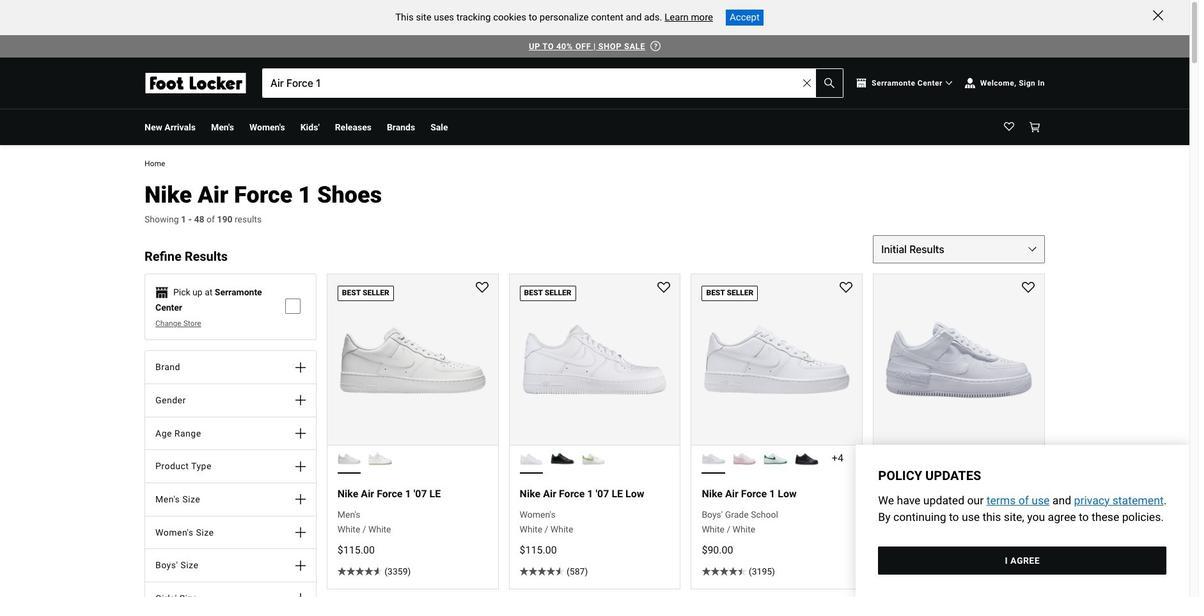 Task type: locate. For each thing, give the bounding box(es) containing it.
toolbar
[[145, 109, 775, 145]]

manage favorites - nike air force 1 '07 le - men's image
[[476, 282, 488, 295]]

None search field
[[262, 68, 844, 98]]

nike air force 1 '07 le - men's white/white image
[[338, 447, 361, 471]]

nike air force 1 '07 le low - women's black/black image
[[551, 447, 574, 471]]

manage favorites - nike air force 1 low - boys' grade school image
[[840, 282, 853, 295]]

my favorites image
[[1004, 122, 1015, 132]]

cart: 0 items image
[[1030, 122, 1040, 132]]

search results region
[[317, 236, 1045, 598]]

nike air force 1 '07 le low - women's white/white image
[[520, 447, 543, 471]]

manage favorites - nike air force 1 shadow - women's image
[[1022, 282, 1035, 295]]

clear search field text image
[[804, 79, 811, 87]]

close image
[[1153, 10, 1164, 20]]

nike air force 1 '07 le - men's white/white/brown image
[[369, 447, 392, 471]]



Task type: vqa. For each thing, say whether or not it's contained in the screenshot.
the "Nike Air Force 1 Low - Boys' Grade School Black/Black" image
yes



Task type: describe. For each thing, give the bounding box(es) containing it.
nike air force 1 low - boys' grade school white/white image
[[702, 447, 725, 471]]

privacy banner region
[[856, 446, 1190, 598]]

cookie banner region
[[0, 0, 1190, 35]]

nike air force 1 low - boys' grade school black/black image
[[795, 447, 819, 471]]

foot locker logo links to the home page image
[[145, 73, 247, 93]]

primary element
[[134, 109, 1056, 145]]

manage favorites - nike air force 1 '07 le low - women's image
[[658, 282, 671, 295]]

nike air force 1 '07 le low - women's action green/white image
[[582, 447, 605, 471]]

search submit image
[[825, 78, 835, 88]]

more information about up to 40% off | shop sale promotion image
[[651, 41, 661, 51]]

nike air force 1 low - boys' grade school pink foam/white/elemental pink image
[[733, 447, 756, 471]]

Search search field
[[263, 69, 843, 97]]

nike air force 1 low - boys' grade school white/malachite image
[[764, 447, 788, 471]]

search filters element
[[145, 236, 317, 598]]



